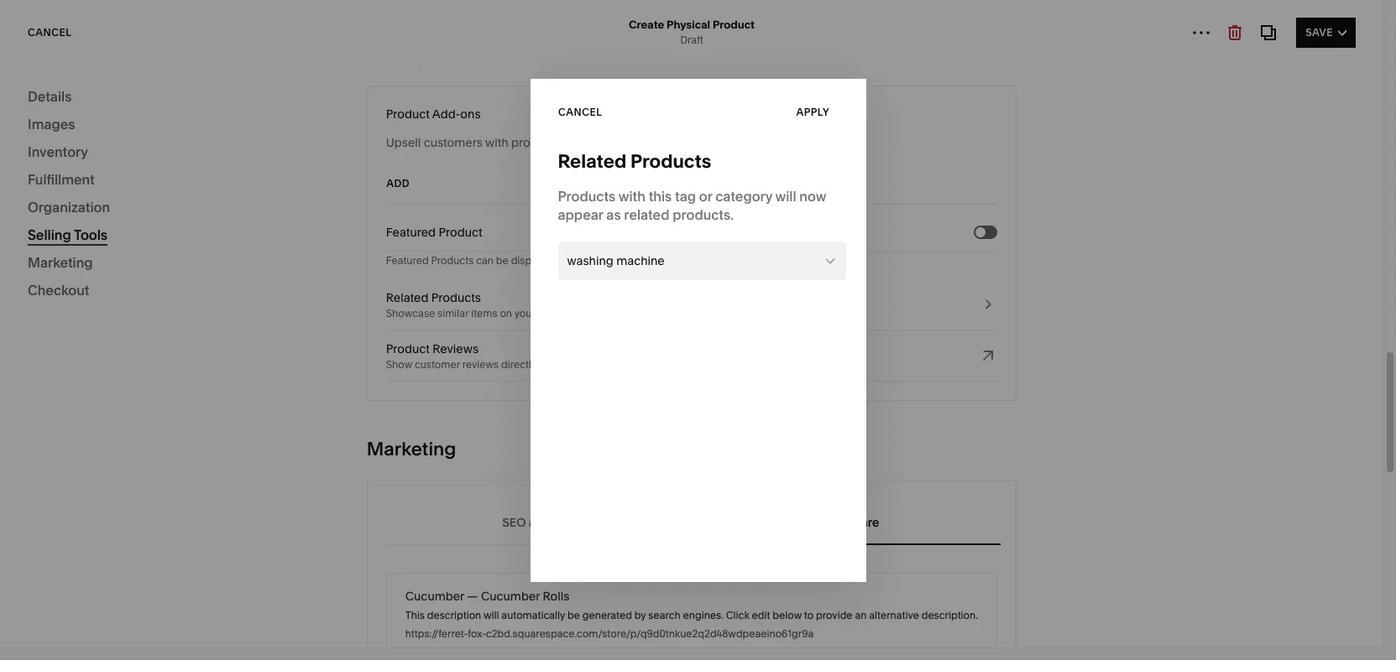 Task type: describe. For each thing, give the bounding box(es) containing it.
inventory.
[[414, 199, 460, 212]]

0 vertical spatial with
[[485, 135, 508, 150]]

orders link
[[37, 187, 196, 216]]

subscribe button
[[1004, 623, 1083, 653]]

1 horizontal spatial cancel button
[[558, 97, 611, 127]]

a left "—"
[[458, 598, 466, 615]]

chevron small down light icon image
[[823, 254, 837, 267]]

selling tools link
[[37, 273, 196, 301]]

more ways to sell
[[261, 512, 414, 535]]

physical
[[667, 18, 710, 31]]

directly inside product reviews show customer reviews directly on all product pages. manage this feature in
[[501, 358, 537, 371]]

to inside online course create a guided series of lessons to teach a skill or educate on a topic
[[626, 598, 638, 615]]

tab list containing seo and url
[[386, 500, 1001, 546]]

for a limited time, take 20% off any new website plan. use code w12ctake20 at checkout. expires 12/8/2023. offer terms.
[[323, 630, 991, 645]]

get
[[375, 273, 391, 286]]

reviews
[[462, 358, 499, 371]]

0 vertical spatial subscribe
[[1017, 214, 1077, 227]]

featured for featured products can be displayed in summary blocks on your page.
[[386, 254, 429, 267]]

time,
[[394, 630, 421, 645]]

coaching
[[1144, 598, 1203, 615]]

sell
[[960, 598, 983, 615]]

page. for featured products can be displayed in summary blocks on your page.
[[690, 254, 717, 267]]

a inside payments add a way to get paid.
[[334, 273, 340, 286]]

on right blocks
[[653, 254, 665, 267]]

an
[[855, 610, 867, 622]]

summary
[[571, 254, 616, 267]]

products
[[334, 199, 377, 212]]

cancel for cancel "button" to the top
[[28, 26, 72, 38]]

scheduling
[[1003, 574, 1076, 591]]

now
[[800, 188, 826, 204]]

edit
[[752, 610, 770, 622]]

projects
[[1072, 314, 1125, 331]]

set up your store
[[265, 109, 416, 132]]

0 horizontal spatial product
[[511, 135, 555, 150]]

edit site
[[1298, 36, 1347, 49]]

code
[[643, 630, 671, 645]]

at
[[751, 630, 761, 645]]

store
[[370, 109, 416, 132]]

show
[[386, 358, 412, 371]]

1 vertical spatial manage
[[1017, 337, 1069, 354]]

checkout
[[28, 282, 89, 299]]

to inside payments add a way to get paid.
[[363, 273, 373, 286]]

offer
[[926, 630, 953, 645]]

discounts link
[[37, 216, 196, 244]]

by
[[634, 610, 646, 622]]

product up upsell
[[386, 107, 430, 122]]

site
[[1325, 36, 1347, 49]]

apply button
[[796, 97, 838, 127]]

subscribe
[[1141, 175, 1204, 191]]

site.
[[1304, 175, 1330, 191]]

c2bd.squarespace.com/store/p/q9d0tnkue2q2d48wdpeaeino61gr9a
[[486, 628, 814, 641]]

on up products with this tag or category will now appear as related products. on the top
[[652, 135, 666, 150]]

up
[[299, 109, 322, 132]]

on inside online course create a guided series of lessons to teach a skill or educate on a topic
[[468, 616, 484, 633]]

0 vertical spatial manage
[[1017, 314, 1069, 331]]

upsell customers with product add-ons directly on the product page.
[[386, 135, 768, 150]]

discounts
[[37, 222, 93, 238]]

product inside product reviews show customer reviews directly on all product pages. manage this feature in
[[386, 342, 430, 357]]

selling up invoicing
[[28, 227, 71, 243]]

series
[[517, 598, 555, 615]]

you
[[1095, 288, 1114, 298]]

pages.
[[607, 358, 639, 371]]

when you're ready, subscribe to publish your site.
[[1017, 175, 1330, 191]]

with inside products with this tag or category will now appear as related products.
[[619, 188, 646, 204]]

way
[[342, 273, 361, 286]]

washing
[[567, 253, 614, 268]]

details
[[1096, 337, 1138, 354]]

add for add
[[386, 177, 409, 190]]

selling up store
[[367, 44, 426, 66]]

customers
[[424, 135, 483, 150]]

washing machine button
[[558, 241, 846, 280]]

teach
[[642, 598, 677, 615]]

add inside payments add a way to get paid.
[[311, 273, 332, 286]]

or inside acuity scheduling sell live, scheduled services, coaching appointments or classes
[[1298, 598, 1311, 615]]

machine
[[616, 253, 665, 268]]

url
[[553, 515, 576, 530]]

products for related products
[[631, 150, 711, 173]]

category
[[715, 188, 772, 204]]

seo and url button
[[391, 500, 687, 546]]

related for related products showcase similar items on your product pages.
[[386, 290, 429, 306]]

featured for featured product
[[386, 225, 436, 240]]

create physical product draft
[[629, 18, 755, 46]]

products down inventory
[[37, 165, 87, 181]]

product inside create physical product draft
[[713, 18, 755, 31]]

orders
[[37, 194, 76, 209]]

suggested
[[1017, 288, 1072, 298]]

any
[[494, 630, 514, 645]]

choose
[[311, 347, 349, 360]]

create inside create physical product draft
[[629, 18, 664, 31]]

acuity scheduling sell live, scheduled services, coaching appointments or classes
[[960, 574, 1311, 633]]

description.
[[922, 610, 978, 622]]

needed
[[1141, 337, 1191, 354]]

related products showcase similar items on your product pages.
[[386, 290, 609, 320]]

website
[[28, 104, 80, 121]]

0 vertical spatial in
[[560, 254, 568, 267]]

and inside 'button'
[[529, 515, 550, 530]]

appointments
[[1206, 598, 1295, 615]]

related for related products
[[558, 150, 626, 173]]

or inside online course create a guided series of lessons to teach a skill or educate on a topic
[[719, 598, 731, 615]]

1 horizontal spatial ons
[[585, 135, 605, 150]]

a right for
[[343, 630, 350, 645]]

subscribe inside button
[[1014, 631, 1073, 644]]

invoicing link
[[37, 244, 196, 273]]

0 vertical spatial directly
[[608, 135, 649, 150]]

your right machine
[[667, 254, 688, 267]]

more
[[261, 512, 308, 535]]

to inside cucumber — cucumber rolls this description will automatically be generated by search engines. click edit below to provide an alternative description. https://ferret-fox-c2bd.squarespace.com/store/p/q9d0tnkue2q2d48wdpeaeino61gr9a
[[804, 610, 814, 622]]

or inside products with this tag or category will now appear as related products.
[[699, 188, 712, 204]]

share
[[847, 515, 879, 530]]

products.
[[673, 206, 734, 223]]

selling down images
[[28, 134, 71, 151]]

0 vertical spatial marketing
[[28, 254, 93, 271]]

0 vertical spatial tools
[[430, 44, 476, 66]]

paid.
[[393, 273, 417, 286]]

invoicing
[[37, 251, 88, 266]]

you're
[[1057, 175, 1096, 191]]

generated
[[583, 610, 632, 622]]

a inside manage projects and invoice clients manage the details needed to deliver a professional service experience.
[[1256, 337, 1264, 354]]

add button
[[386, 169, 409, 199]]

lessons
[[574, 598, 623, 615]]

organization
[[28, 199, 110, 216]]

12/8/2023.
[[865, 630, 923, 645]]

selling down invoicing
[[37, 280, 75, 295]]

social
[[810, 515, 844, 530]]

alternative
[[869, 610, 919, 622]]

your left site.
[[1273, 175, 1301, 191]]

cancel for the rightmost cancel "button"
[[558, 105, 602, 118]]

your right up
[[326, 109, 366, 132]]

educate
[[412, 616, 464, 633]]

details
[[28, 88, 72, 105]]

products link
[[37, 159, 196, 187]]

service
[[1098, 356, 1144, 373]]

social share button
[[697, 500, 993, 546]]

services,
[[1084, 598, 1140, 615]]



Task type: vqa. For each thing, say whether or not it's contained in the screenshot.
Close
no



Task type: locate. For each thing, give the bounding box(es) containing it.
your inside related products showcase similar items on your product pages.
[[514, 307, 535, 320]]

0 horizontal spatial cancel button
[[28, 17, 72, 47]]

to inside button
[[379, 199, 389, 212]]

to left the "teach"
[[626, 598, 638, 615]]

in left summary
[[560, 254, 568, 267]]

1 vertical spatial page.
[[690, 254, 717, 267]]

products up tag
[[631, 150, 711, 173]]

1 vertical spatial and
[[529, 515, 550, 530]]

with up related
[[619, 188, 646, 204]]

payments
[[311, 256, 367, 272]]

be
[[496, 254, 509, 267], [568, 610, 580, 622]]

manage projects and invoice clients manage the details needed to deliver a professional service experience.
[[1017, 314, 1264, 373]]

1 horizontal spatial with
[[619, 188, 646, 204]]

1 vertical spatial selling tools
[[28, 227, 108, 243]]

a inside subscription choose a subscription plan.
[[351, 347, 357, 360]]

1 vertical spatial add
[[311, 199, 332, 212]]

1 horizontal spatial directly
[[608, 135, 649, 150]]

engines.
[[683, 610, 724, 622]]

0 horizontal spatial cancel
[[28, 26, 72, 38]]

cancel inside "button"
[[558, 105, 602, 118]]

0 horizontal spatial create
[[412, 598, 455, 615]]

1 horizontal spatial the
[[1072, 337, 1093, 354]]

products up similar
[[431, 290, 481, 306]]

add-
[[558, 135, 585, 150]]

website
[[542, 630, 586, 645]]

0 horizontal spatial will
[[484, 610, 499, 622]]

selling tools up "product add-ons"
[[367, 44, 476, 66]]

this up related
[[649, 188, 672, 204]]

tools down invoicing link
[[77, 280, 107, 295]]

product left pages.
[[538, 307, 575, 320]]

limited
[[353, 630, 391, 645]]

manage up the professional
[[1017, 337, 1069, 354]]

0 horizontal spatial marketing
[[28, 254, 93, 271]]

1 vertical spatial create
[[412, 598, 455, 615]]

1 vertical spatial will
[[484, 610, 499, 622]]

add up add products to your inventory.
[[386, 177, 409, 190]]

cucumber — cucumber rolls this description will automatically be generated by search engines. click edit below to provide an alternative description. https://ferret-fox-c2bd.squarespace.com/store/p/q9d0tnkue2q2d48wdpeaeino61gr9a
[[405, 589, 978, 641]]

products left can
[[431, 254, 474, 267]]

the
[[669, 135, 687, 150], [1072, 337, 1093, 354]]

be inside cucumber — cucumber rolls this description will automatically be generated by search engines. click edit below to provide an alternative description. https://ferret-fox-c2bd.squarespace.com/store/p/q9d0tnkue2q2d48wdpeaeino61gr9a
[[568, 610, 580, 622]]

experience.
[[1147, 356, 1222, 373]]

0 vertical spatial add
[[386, 177, 409, 190]]

1 horizontal spatial plan.
[[589, 630, 616, 645]]

selling tools down invoicing
[[37, 280, 107, 295]]

products for related products showcase similar items on your product pages.
[[431, 290, 481, 306]]

cancel button
[[28, 17, 72, 47], [558, 97, 611, 127]]

will for category
[[775, 188, 796, 204]]

rolls
[[543, 589, 569, 604]]

selling tools
[[367, 44, 476, 66], [28, 227, 108, 243], [37, 280, 107, 295]]

this inside products with this tag or category will now appear as related products.
[[649, 188, 672, 204]]

this left feature
[[683, 358, 700, 371]]

product inside product reviews show customer reviews directly on all product pages. manage this feature in
[[567, 358, 605, 371]]

payments add a way to get paid.
[[311, 256, 417, 286]]

1 vertical spatial cancel
[[558, 105, 602, 118]]

https://ferret-
[[405, 628, 468, 641]]

plan.
[[421, 347, 444, 360], [589, 630, 616, 645]]

social share
[[810, 515, 879, 530]]

online
[[412, 574, 454, 591]]

0 vertical spatial plan.
[[421, 347, 444, 360]]

ons
[[460, 107, 481, 122], [585, 135, 605, 150]]

scheduled
[[1014, 598, 1081, 615]]

1 featured from the top
[[386, 225, 436, 240]]

or up products.
[[699, 188, 712, 204]]

0 horizontal spatial related
[[386, 290, 429, 306]]

create inside online course create a guided series of lessons to teach a skill or educate on a topic
[[412, 598, 455, 615]]

to right the below
[[804, 610, 814, 622]]

your inside button
[[391, 199, 412, 212]]

0 vertical spatial page.
[[737, 135, 768, 150]]

to down add button
[[379, 199, 389, 212]]

product add-ons
[[386, 107, 481, 122]]

classes
[[960, 616, 1007, 633]]

0 horizontal spatial in
[[560, 254, 568, 267]]

add left products
[[311, 199, 332, 212]]

topic
[[498, 616, 530, 633]]

product up show
[[386, 342, 430, 357]]

2 vertical spatial tools
[[77, 280, 107, 295]]

ready,
[[1099, 175, 1138, 191]]

below
[[773, 610, 802, 622]]

a left skill
[[681, 598, 688, 615]]

a down subscription
[[351, 347, 357, 360]]

items
[[471, 307, 497, 320]]

your right items
[[514, 307, 535, 320]]

to
[[1207, 175, 1220, 191], [379, 199, 389, 212], [363, 273, 373, 286], [1194, 337, 1207, 354], [361, 512, 380, 535], [626, 598, 638, 615], [804, 610, 814, 622]]

in inside product reviews show customer reviews directly on all product pages. manage this feature in
[[739, 358, 747, 371]]

featured
[[386, 225, 436, 240], [386, 254, 429, 267]]

and inside manage projects and invoice clients manage the details needed to deliver a professional service experience.
[[1128, 314, 1153, 331]]

0 horizontal spatial and
[[529, 515, 550, 530]]

plan. down generated
[[589, 630, 616, 645]]

to left the 'sell'
[[361, 512, 380, 535]]

selling
[[367, 44, 426, 66], [28, 134, 71, 151], [28, 227, 71, 243], [37, 280, 75, 295]]

0 vertical spatial related
[[558, 150, 626, 173]]

1 vertical spatial ons
[[585, 135, 605, 150]]

product up tag
[[690, 135, 734, 150]]

2 vertical spatial selling tools
[[37, 280, 107, 295]]

new
[[516, 630, 540, 645]]

1 horizontal spatial create
[[629, 18, 664, 31]]

cancel button up upsell customers with product add-ons directly on the product page. at the top
[[558, 97, 611, 127]]

as
[[606, 206, 621, 223]]

will inside products with this tag or category will now appear as related products.
[[775, 188, 796, 204]]

2 cucumber from the left
[[481, 589, 540, 604]]

add products to your inventory. button
[[265, 165, 955, 229]]

create up educate at the bottom left of page
[[412, 598, 455, 615]]

selling tools up invoicing
[[28, 227, 108, 243]]

in right feature
[[739, 358, 747, 371]]

create left the physical
[[629, 18, 664, 31]]

manage right pages.
[[642, 358, 681, 371]]

product left add-
[[511, 135, 555, 150]]

professional
[[1017, 356, 1095, 373]]

featured down add products to your inventory.
[[386, 225, 436, 240]]

automatically
[[502, 610, 565, 622]]

and up details
[[1128, 314, 1153, 331]]

0 vertical spatial the
[[669, 135, 687, 150]]

the inside manage projects and invoice clients manage the details needed to deliver a professional service experience.
[[1072, 337, 1093, 354]]

0 vertical spatial this
[[649, 188, 672, 204]]

ons up add products to your inventory. button
[[585, 135, 605, 150]]

product right the physical
[[713, 18, 755, 31]]

the down projects at the right
[[1072, 337, 1093, 354]]

1 horizontal spatial will
[[775, 188, 796, 204]]

invoice
[[1156, 314, 1202, 331]]

related inside related products showcase similar items on your product pages.
[[386, 290, 429, 306]]

to inside manage projects and invoice clients manage the details needed to deliver a professional service experience.
[[1194, 337, 1207, 354]]

2 horizontal spatial product
[[690, 135, 734, 150]]

offer terms. link
[[926, 630, 991, 646]]

related products
[[558, 150, 711, 173]]

2 vertical spatial manage
[[642, 358, 681, 371]]

add for add products to your inventory.
[[311, 199, 332, 212]]

0 horizontal spatial directly
[[501, 358, 537, 371]]

0 vertical spatial be
[[496, 254, 509, 267]]

1 vertical spatial cancel button
[[558, 97, 611, 127]]

product down inventory.
[[439, 225, 482, 240]]

images
[[28, 116, 75, 133]]

product reviews show customer reviews directly on all product pages. manage this feature in
[[386, 342, 750, 371]]

subscribe down when
[[1017, 214, 1077, 227]]

for
[[323, 630, 341, 645]]

on left all
[[539, 358, 551, 371]]

pages.
[[578, 307, 609, 320]]

plan. inside subscription choose a subscription plan.
[[421, 347, 444, 360]]

1 horizontal spatial or
[[719, 598, 731, 615]]

1 vertical spatial subscribe
[[1014, 631, 1073, 644]]

this inside product reviews show customer reviews directly on all product pages. manage this feature in
[[683, 358, 700, 371]]

all
[[554, 358, 564, 371]]

or
[[699, 188, 712, 204], [719, 598, 731, 615], [1298, 598, 1311, 615]]

on inside product reviews show customer reviews directly on all product pages. manage this feature in
[[539, 358, 551, 371]]

manage inside product reviews show customer reviews directly on all product pages. manage this feature in
[[642, 358, 681, 371]]

1 vertical spatial tools
[[74, 227, 108, 243]]

0 vertical spatial create
[[629, 18, 664, 31]]

or right skill
[[719, 598, 731, 615]]

fox-
[[468, 628, 486, 641]]

product right all
[[567, 358, 605, 371]]

subscription choose a subscription plan.
[[311, 330, 444, 360]]

1 vertical spatial plan.
[[589, 630, 616, 645]]

add inside button
[[311, 199, 332, 212]]

1 vertical spatial directly
[[501, 358, 537, 371]]

on down guided on the left bottom
[[468, 616, 484, 633]]

take
[[424, 630, 448, 645]]

directly right reviews
[[501, 358, 537, 371]]

1 horizontal spatial page.
[[737, 135, 768, 150]]

1 vertical spatial related
[[386, 290, 429, 306]]

directly right add-
[[608, 135, 649, 150]]

tab list
[[386, 500, 1001, 546]]

1 horizontal spatial marketing
[[367, 438, 456, 461]]

or right appointments
[[1298, 598, 1311, 615]]

with right customers
[[485, 135, 508, 150]]

suggested for you
[[1017, 288, 1114, 298]]

cucumber up description on the bottom of the page
[[405, 589, 464, 604]]

product inside related products showcase similar items on your product pages.
[[538, 307, 575, 320]]

1 vertical spatial with
[[619, 188, 646, 204]]

1 vertical spatial in
[[739, 358, 747, 371]]

product
[[511, 135, 555, 150], [690, 135, 734, 150], [567, 358, 605, 371]]

tools up "add-"
[[430, 44, 476, 66]]

1 horizontal spatial related
[[558, 150, 626, 173]]

cancel up details
[[28, 26, 72, 38]]

course
[[457, 574, 504, 591]]

related up showcase
[[386, 290, 429, 306]]

1 horizontal spatial cancel
[[558, 105, 602, 118]]

None checkbox
[[976, 228, 986, 238]]

products for featured products can be displayed in summary blocks on your page.
[[431, 254, 474, 267]]

on inside related products showcase similar items on your product pages.
[[500, 307, 512, 320]]

the up tag
[[669, 135, 687, 150]]

page. up category
[[737, 135, 768, 150]]

page. for upsell customers with product add-ons directly on the product page.
[[737, 135, 768, 150]]

1 cucumber from the left
[[405, 589, 464, 604]]

1 vertical spatial be
[[568, 610, 580, 622]]

add down payments
[[311, 273, 332, 286]]

search
[[648, 610, 681, 622]]

0 horizontal spatial ons
[[460, 107, 481, 122]]

to left get
[[363, 273, 373, 286]]

0 horizontal spatial be
[[496, 254, 509, 267]]

related up appear
[[558, 150, 626, 173]]

cancel up upsell customers with product add-ons directly on the product page. at the top
[[558, 105, 602, 118]]

1 horizontal spatial product
[[567, 358, 605, 371]]

0 vertical spatial cancel button
[[28, 17, 72, 47]]

save button
[[1296, 17, 1356, 47]]

1 vertical spatial marketing
[[367, 438, 456, 461]]

1 horizontal spatial this
[[683, 358, 700, 371]]

cancel button up details
[[28, 17, 72, 47]]

selling link
[[28, 133, 186, 154]]

on right items
[[500, 307, 512, 320]]

0 vertical spatial and
[[1128, 314, 1153, 331]]

set
[[265, 109, 295, 132]]

products inside products with this tag or category will now appear as related products.
[[558, 188, 616, 204]]

2 vertical spatial add
[[311, 273, 332, 286]]

deliver
[[1210, 337, 1253, 354]]

marketing up the 'sell'
[[367, 438, 456, 461]]

subscription
[[359, 347, 418, 360]]

project
[[1017, 395, 1065, 408]]

clients
[[1205, 314, 1247, 331]]

w12ctake20
[[674, 630, 748, 645]]

page. down products.
[[690, 254, 717, 267]]

inventory
[[28, 144, 88, 160]]

will left now
[[775, 188, 796, 204]]

1 horizontal spatial be
[[568, 610, 580, 622]]

seo and url
[[502, 515, 576, 530]]

appear
[[558, 206, 603, 223]]

1 horizontal spatial cucumber
[[481, 589, 540, 604]]

subscription
[[311, 330, 383, 345]]

1 horizontal spatial and
[[1128, 314, 1153, 331]]

0 vertical spatial selling tools
[[367, 44, 476, 66]]

0 vertical spatial featured
[[386, 225, 436, 240]]

products inside related products showcase similar items on your product pages.
[[431, 290, 481, 306]]

will
[[775, 188, 796, 204], [484, 610, 499, 622]]

be up website
[[568, 610, 580, 622]]

publish
[[1223, 175, 1270, 191]]

manage down suggested
[[1017, 314, 1069, 331]]

on
[[652, 135, 666, 150], [653, 254, 665, 267], [500, 307, 512, 320], [539, 358, 551, 371], [468, 616, 484, 633]]

products up appear
[[558, 188, 616, 204]]

0 horizontal spatial or
[[699, 188, 712, 204]]

plan. right show
[[421, 347, 444, 360]]

featured up paid.
[[386, 254, 429, 267]]

1 vertical spatial the
[[1072, 337, 1093, 354]]

0 vertical spatial ons
[[460, 107, 481, 122]]

your down add button
[[391, 199, 412, 212]]

subscribe down scheduled
[[1014, 631, 1073, 644]]

a right fox-
[[487, 616, 495, 633]]

0 horizontal spatial plan.
[[421, 347, 444, 360]]

0 horizontal spatial page.
[[690, 254, 717, 267]]

1 vertical spatial this
[[683, 358, 700, 371]]

tools up invoicing link
[[74, 227, 108, 243]]

will for description
[[484, 610, 499, 622]]

0 horizontal spatial the
[[669, 135, 687, 150]]

to left the publish
[[1207, 175, 1220, 191]]

0 horizontal spatial cucumber
[[405, 589, 464, 604]]

create
[[629, 18, 664, 31], [412, 598, 455, 615]]

a left way
[[334, 273, 340, 286]]

0 vertical spatial will
[[775, 188, 796, 204]]

will up off
[[484, 610, 499, 622]]

will inside cucumber — cucumber rolls this description will automatically be generated by search engines. click edit below to provide an alternative description. https://ferret-fox-c2bd.squarespace.com/store/p/q9d0tnkue2q2d48wdpeaeino61gr9a
[[484, 610, 499, 622]]

be right can
[[496, 254, 509, 267]]

1 vertical spatial featured
[[386, 254, 429, 267]]

a right the deliver
[[1256, 337, 1264, 354]]

draft
[[680, 34, 703, 46]]

featured products can be displayed in summary blocks on your page.
[[386, 254, 717, 267]]

marketing up checkout
[[28, 254, 93, 271]]

ons up customers
[[460, 107, 481, 122]]

tools
[[430, 44, 476, 66], [74, 227, 108, 243], [77, 280, 107, 295]]

cucumber up topic
[[481, 589, 540, 604]]

1 horizontal spatial in
[[739, 358, 747, 371]]

0 horizontal spatial this
[[649, 188, 672, 204]]

0 vertical spatial cancel
[[28, 26, 72, 38]]

2 featured from the top
[[386, 254, 429, 267]]

0 horizontal spatial with
[[485, 135, 508, 150]]

and left url
[[529, 515, 550, 530]]

2 horizontal spatial or
[[1298, 598, 1311, 615]]

to up the experience.
[[1194, 337, 1207, 354]]

20%
[[451, 630, 474, 645]]

directly
[[608, 135, 649, 150], [501, 358, 537, 371]]



